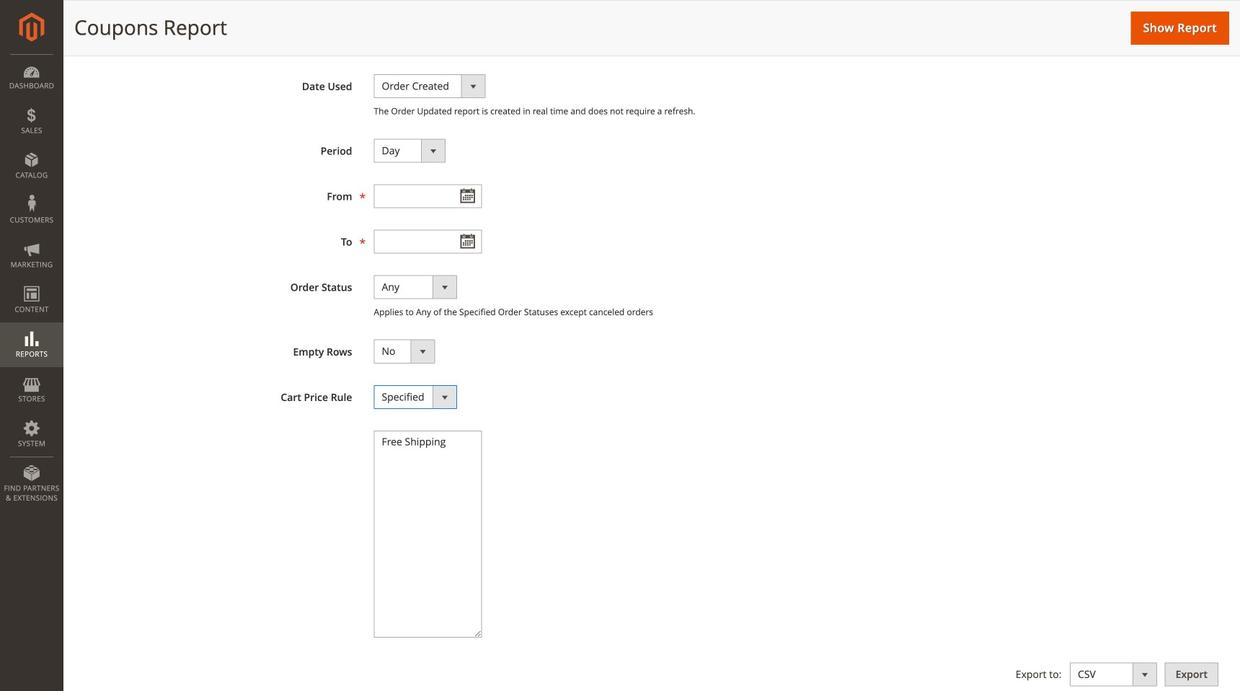 Task type: locate. For each thing, give the bounding box(es) containing it.
magento admin panel image
[[19, 12, 44, 42]]

None text field
[[374, 184, 482, 208]]

menu bar
[[0, 54, 63, 510]]

None text field
[[374, 230, 482, 253]]



